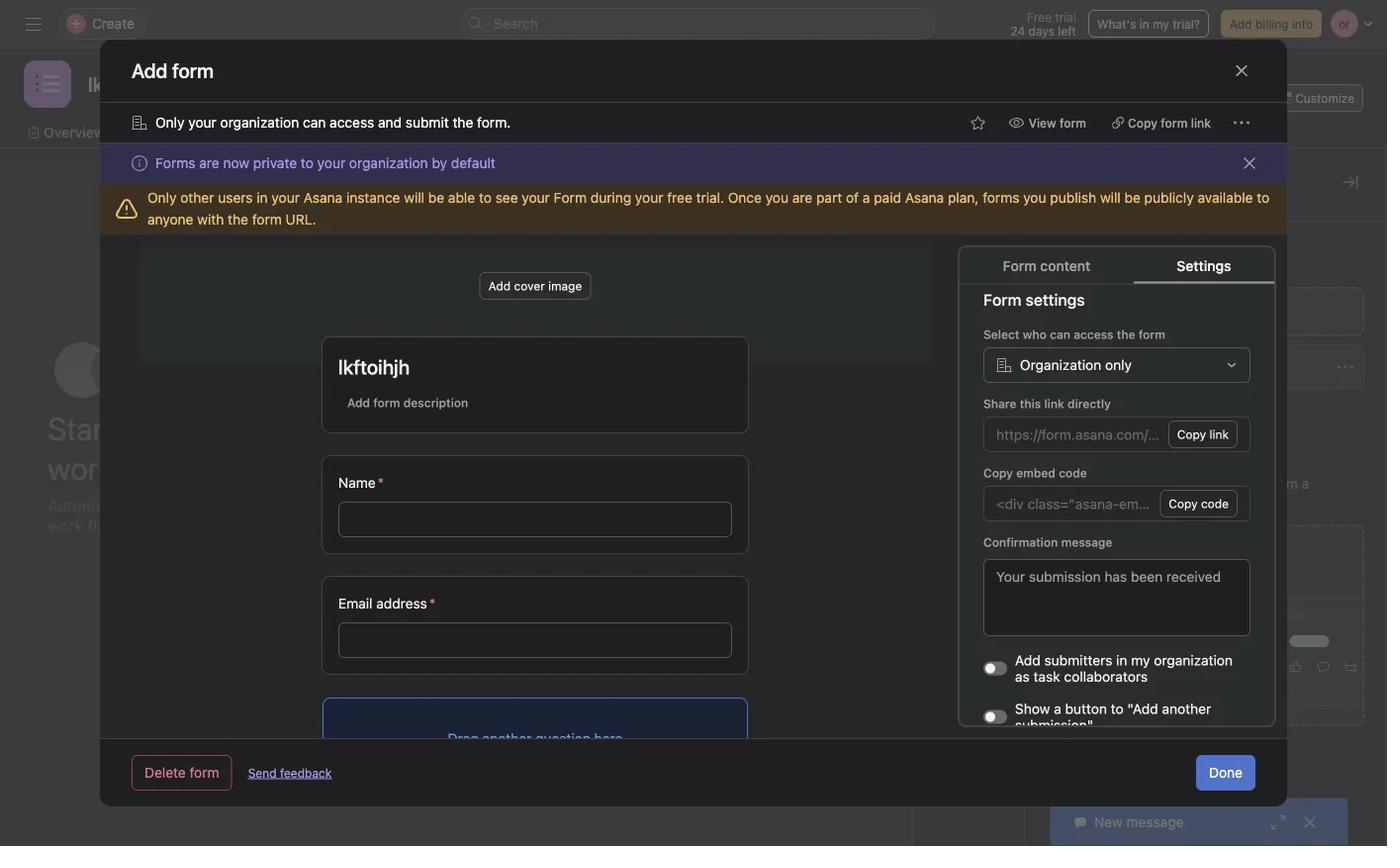 Task type: vqa. For each thing, say whether or not it's contained in the screenshot.
Automate
yes



Task type: describe. For each thing, give the bounding box(es) containing it.
0 horizontal spatial *
[[378, 475, 384, 491]]

add billing info button
[[1222, 10, 1323, 38]]

add for add form
[[1087, 303, 1112, 320]]

users
[[218, 190, 253, 206]]

code inside button
[[1202, 497, 1230, 511]]

untitled
[[886, 395, 944, 414]]

3
[[948, 242, 956, 255]]

1 be from the left
[[428, 190, 445, 206]]

0 horizontal spatial customize
[[1049, 170, 1144, 194]]

info
[[1293, 17, 1314, 31]]

automate
[[48, 496, 119, 515]]

search button
[[460, 8, 935, 40]]

by
[[432, 155, 448, 171]]

process
[[214, 496, 272, 515]]

add form dialog
[[100, 8, 1288, 842]]

dashboard link
[[589, 122, 676, 144]]

are inside only other users in your asana instance will be able to see your form during your free trial.  once you are part of a paid asana plan, forms you publish will be publicly available to anyone with the form url.
[[793, 190, 813, 206]]

forms for forms are now private to your organization by default
[[155, 155, 196, 171]]

lkftoihjh for lkftoihjh button to the top
[[1086, 359, 1137, 375]]

this inside "when tasks move to this section, what should happen automatically?"
[[1009, 489, 1030, 503]]

email
[[339, 595, 373, 612]]

move
[[960, 489, 991, 503]]

close this dialog image
[[1234, 63, 1250, 79]]

24
[[1011, 24, 1026, 38]]

this inside add form dialog
[[1020, 397, 1042, 411]]

task inside add submitters in my organization as task collaborators
[[1034, 669, 1061, 686]]

untitled section
[[886, 395, 1002, 414]]

2 will from the left
[[1101, 190, 1121, 206]]

and inside add form dialog
[[378, 114, 402, 131]]

add billing info
[[1230, 17, 1314, 31]]

to inside how are tasks being added to this project?
[[749, 361, 767, 385]]

1 form
[[952, 533, 987, 546]]

how
[[504, 361, 544, 385]]

name *
[[339, 475, 384, 491]]

name
[[339, 475, 376, 491]]

description
[[404, 396, 468, 410]]

1 horizontal spatial the
[[453, 114, 474, 131]]

form for 1 form
[[961, 533, 987, 546]]

the inside only other users in your asana instance will be able to see your form during your free trial.  once you are part of a paid asana plan, forms you publish will be publicly available to anyone with the form url.
[[228, 211, 248, 228]]

task inside "button"
[[1186, 547, 1217, 566]]

with
[[197, 211, 224, 228]]

now
[[223, 155, 250, 171]]

free
[[667, 190, 693, 206]]

image
[[549, 279, 582, 293]]

board link
[[192, 122, 246, 144]]

a inside the show a button to "add another submission"
[[1054, 701, 1062, 718]]

only your organization can access and submit the form.
[[155, 114, 511, 131]]

tasks inside "when tasks move to this section, what should happen automatically?"
[[926, 489, 957, 503]]

create
[[1101, 476, 1141, 492]]

form for delete form
[[190, 765, 219, 781]]

more actions image
[[1234, 115, 1250, 131]]

2 vertical spatial the
[[1117, 328, 1136, 342]]

submitters
[[1045, 653, 1113, 669]]

2 asana from the left
[[906, 190, 945, 206]]

to left the see
[[479, 190, 492, 206]]

copy for copy form link
[[1129, 116, 1158, 130]]

send feedback link
[[248, 764, 332, 782]]

in inside add submitters in my organization as task collaborators
[[1117, 653, 1128, 669]]

to inside the show a button to "add another submission"
[[1111, 701, 1124, 718]]

3 fields
[[948, 242, 990, 255]]

embed
[[1017, 467, 1056, 481]]

during
[[591, 190, 632, 206]]

this project?
[[581, 389, 690, 412]]

1 incomplete task
[[910, 438, 1007, 451]]

what's in my trial?
[[1098, 17, 1201, 31]]

copy embed code
[[984, 467, 1088, 481]]

add form
[[1087, 303, 1146, 320]]

form content
[[1003, 257, 1091, 274]]

1 horizontal spatial close image
[[1303, 815, 1319, 831]]

1 horizontal spatial access
[[1074, 328, 1114, 342]]

button
[[1066, 701, 1108, 718]]

share for share this link directly
[[984, 397, 1017, 411]]

link for this
[[1045, 397, 1065, 411]]

in inside "button"
[[1140, 17, 1150, 31]]

add for add form description
[[347, 396, 370, 410]]

add task template button
[[1049, 525, 1366, 727]]

form down add form
[[1139, 328, 1166, 342]]

should
[[1113, 489, 1152, 503]]

share this link directly
[[984, 397, 1112, 411]]

team's
[[160, 496, 210, 515]]

what's in my trial? button
[[1089, 10, 1210, 38]]

a inside only other users in your asana instance will be able to see your form during your free trial.  once you are part of a paid asana plan, forms you publish will be publicly available to anyone with the form url.
[[863, 190, 871, 206]]

search list box
[[460, 8, 935, 40]]

a inside 'quickly create standardized tasks from a template.'
[[1302, 476, 1310, 492]]

or button
[[1098, 86, 1121, 110]]

add form description
[[347, 396, 468, 410]]

template.
[[1049, 497, 1109, 514]]

collaborators
[[1065, 669, 1148, 686]]

2 you from the left
[[1024, 190, 1047, 206]]

0 horizontal spatial lkftoihjh button
[[482, 530, 789, 575]]

0 horizontal spatial organization
[[220, 114, 299, 131]]

and inside start building your workflow in two minutes automate your team's process and keep work flowing.
[[276, 496, 304, 515]]

in inside only other users in your asana instance will be able to see your form during your free trial.  once you are part of a paid asana plan, forms you publish will be publicly available to anyone with the form url.
[[257, 190, 268, 206]]

1 horizontal spatial organization
[[349, 155, 428, 171]]

fields
[[959, 242, 990, 255]]

your up url.
[[272, 190, 300, 206]]

show a button to "add another submission" switch
[[984, 711, 1008, 725]]

files
[[821, 124, 851, 141]]

list link
[[129, 122, 168, 144]]

1 asana from the left
[[304, 190, 343, 206]]

from
[[1269, 476, 1299, 492]]

organization
[[1021, 357, 1102, 374]]

only for only other users in your asana instance will be able to see your form during your free trial.  once you are part of a paid asana plan, forms you publish will be publicly available to anyone with the form url.
[[148, 190, 177, 206]]

list image
[[36, 72, 59, 96]]

available
[[1198, 190, 1254, 206]]

tasks inside 'quickly create standardized tasks from a template.'
[[1231, 476, 1265, 492]]

list
[[144, 124, 168, 141]]

expand new message image
[[1271, 815, 1287, 831]]

see
[[496, 190, 518, 206]]

copy link
[[1178, 428, 1230, 442]]

view form
[[1029, 116, 1087, 130]]

confirmation
[[984, 536, 1059, 550]]

1 for 1 incomplete task
[[910, 438, 915, 451]]

1 vertical spatial *
[[429, 595, 436, 612]]

rules
[[954, 339, 985, 352]]

anyone
[[148, 211, 194, 228]]

other
[[180, 190, 214, 206]]

copy for copy code
[[1169, 497, 1198, 511]]

share for share
[[1213, 91, 1246, 105]]

quickly create standardized tasks from a template.
[[1049, 476, 1310, 514]]

to right the available
[[1257, 190, 1270, 206]]

start building your workflow in two minutes automate your team's process and keep work flowing.
[[48, 410, 374, 535]]

copy form link
[[1129, 116, 1212, 130]]

add task template
[[1152, 547, 1286, 566]]

form for view form
[[1060, 116, 1087, 130]]

submit
[[406, 114, 449, 131]]

your left team's
[[123, 496, 156, 515]]

templates
[[941, 647, 997, 661]]

lkftoihjh inside add form dialog
[[339, 355, 410, 379]]

delete
[[145, 765, 186, 781]]

select who can access the form
[[984, 328, 1166, 342]]

another
[[1163, 701, 1212, 718]]

my inside add submitters in my organization as task collaborators
[[1132, 653, 1151, 669]]



Task type: locate. For each thing, give the bounding box(es) containing it.
2 horizontal spatial tasks
[[1231, 476, 1265, 492]]

1 horizontal spatial tasks
[[926, 489, 957, 503]]

submission"
[[1016, 718, 1094, 734]]

only
[[155, 114, 185, 131], [148, 190, 177, 206]]

a right from on the right bottom of page
[[1302, 476, 1310, 492]]

automatically?
[[936, 507, 1019, 521]]

to right added
[[749, 361, 767, 385]]

close image right expand new message image
[[1303, 815, 1319, 831]]

add to starred image
[[202, 76, 218, 92]]

2 vertical spatial a
[[1054, 701, 1062, 718]]

link up standardized
[[1210, 428, 1230, 442]]

overview
[[44, 124, 105, 141]]

are left now
[[199, 155, 219, 171]]

will
[[404, 190, 425, 206], [1101, 190, 1121, 206]]

calendar link
[[365, 122, 440, 144]]

to left "add
[[1111, 701, 1124, 718]]

only up anyone
[[148, 190, 177, 206]]

add submitters in my organization as task collaborators switch
[[984, 662, 1008, 676]]

copy for copy embed code
[[984, 467, 1014, 481]]

settings
[[1177, 257, 1232, 274]]

start
[[48, 410, 114, 447]]

only for only your organization can access and submit the form.
[[155, 114, 185, 131]]

add inside add submitters in my organization as task collaborators
[[1016, 653, 1041, 669]]

and left the submit
[[378, 114, 402, 131]]

copy up the move
[[984, 467, 1014, 481]]

the down add form
[[1117, 328, 1136, 342]]

None text field
[[83, 66, 164, 102], [997, 427, 1161, 443], [997, 496, 1153, 513], [83, 66, 164, 102], [997, 427, 1161, 443], [997, 496, 1153, 513]]

form inside only other users in your asana instance will be able to see your form during your free trial.  once you are part of a paid asana plan, forms you publish will be publicly available to anyone with the form url.
[[554, 190, 587, 206]]

organization up private
[[220, 114, 299, 131]]

lkftoihjh up 'directly'
[[1086, 359, 1137, 375]]

0 vertical spatial this
[[1020, 397, 1042, 411]]

0 horizontal spatial you
[[766, 190, 789, 206]]

2 vertical spatial link
[[1210, 428, 1230, 442]]

to right the move
[[994, 489, 1005, 503]]

1 vertical spatial task
[[1186, 547, 1217, 566]]

0 vertical spatial lkftoihjh button
[[1049, 344, 1365, 390]]

organization inside add submitters in my organization as task collaborators
[[1155, 653, 1233, 669]]

customize down info
[[1296, 91, 1355, 105]]

form for copy form link
[[1161, 116, 1188, 130]]

your down add to starred image
[[188, 114, 217, 131]]

1 horizontal spatial task
[[1034, 669, 1061, 686]]

forms up form settings
[[1049, 260, 1096, 279]]

are inside how are tasks being added to this project?
[[549, 361, 577, 385]]

form inside only other users in your asana instance will be able to see your form during your free trial.  once you are part of a paid asana plan, forms you publish will be publicly available to anyone with the form url.
[[252, 211, 282, 228]]

0 horizontal spatial 1
[[910, 438, 915, 451]]

workflow
[[480, 124, 541, 141]]

my up "add
[[1132, 653, 1151, 669]]

add left cover
[[489, 279, 511, 293]]

0 horizontal spatial close image
[[1242, 155, 1258, 171]]

0 vertical spatial share
[[1213, 91, 1246, 105]]

copy code
[[1169, 497, 1230, 511]]

Your submission has been received text field
[[984, 560, 1251, 637]]

1 vertical spatial the
[[228, 211, 248, 228]]

when
[[890, 489, 923, 503]]

copy up the publicly
[[1129, 116, 1158, 130]]

customize inside "customize" dropdown button
[[1296, 91, 1355, 105]]

a right of
[[863, 190, 871, 206]]

link
[[1192, 116, 1212, 130], [1045, 397, 1065, 411], [1210, 428, 1230, 442]]

1 horizontal spatial *
[[429, 595, 436, 612]]

plan,
[[948, 190, 979, 206]]

are right how
[[549, 361, 577, 385]]

form right view
[[1060, 116, 1087, 130]]

asana right paid
[[906, 190, 945, 206]]

keep
[[308, 496, 343, 515]]

the down the users
[[228, 211, 248, 228]]

share inside add form dialog
[[984, 397, 1017, 411]]

of
[[846, 190, 859, 206]]

form
[[554, 190, 587, 206], [1003, 257, 1037, 274]]

paid
[[874, 190, 902, 206]]

part
[[817, 190, 843, 206]]

copy up standardized
[[1178, 428, 1207, 442]]

1 vertical spatial form
[[1003, 257, 1037, 274]]

0 horizontal spatial form
[[554, 190, 587, 206]]

0 horizontal spatial and
[[276, 496, 304, 515]]

form left more actions "image"
[[1161, 116, 1188, 130]]

show a button to "add another submission"
[[1016, 701, 1212, 734]]

share button
[[1189, 84, 1255, 112]]

quickly
[[1049, 476, 1097, 492]]

can right who
[[1050, 328, 1071, 342]]

you right "once"
[[766, 190, 789, 206]]

1 vertical spatial can
[[1050, 328, 1071, 342]]

task right apps
[[984, 438, 1007, 451]]

the left form.
[[453, 114, 474, 131]]

to down the timeline link
[[301, 155, 314, 171]]

0 vertical spatial task
[[984, 438, 1007, 451]]

0 horizontal spatial are
[[199, 155, 219, 171]]

2 vertical spatial task
[[1034, 669, 1061, 686]]

1 horizontal spatial you
[[1024, 190, 1047, 206]]

add left description
[[347, 396, 370, 410]]

close details image
[[1343, 174, 1359, 190]]

forms down the list
[[155, 155, 196, 171]]

in up team's
[[178, 449, 202, 487]]

1 horizontal spatial lkftoihjh
[[519, 544, 570, 560]]

lkftoihjh down manually
[[519, 544, 570, 560]]

1 vertical spatial are
[[793, 190, 813, 206]]

organization up another
[[1155, 653, 1233, 669]]

are for how are tasks being added to this project?
[[549, 361, 577, 385]]

publish
[[1051, 190, 1097, 206]]

in right the users
[[257, 190, 268, 206]]

0 vertical spatial *
[[378, 475, 384, 491]]

1 vertical spatial share
[[984, 397, 1017, 411]]

forms for forms
[[1049, 260, 1096, 279]]

how are tasks being added to this project?
[[504, 361, 767, 412]]

0 horizontal spatial lkftoihjh
[[339, 355, 410, 379]]

2 horizontal spatial are
[[793, 190, 813, 206]]

can up the forms are now private to your organization by default at the top left of the page
[[303, 114, 326, 131]]

task
[[956, 630, 982, 643]]

task templates
[[1049, 446, 1160, 465]]

link for form
[[1192, 116, 1212, 130]]

* right "name" at left bottom
[[378, 475, 384, 491]]

0 horizontal spatial my
[[1132, 653, 1151, 669]]

add right add submitters in my organization as task collaborators switch
[[1016, 653, 1041, 669]]

my left trial? at the top right
[[1153, 17, 1170, 31]]

form up form settings
[[1003, 257, 1037, 274]]

1 horizontal spatial can
[[1050, 328, 1071, 342]]

task down 'copy code'
[[1186, 547, 1217, 566]]

when tasks move to this section, what should happen automatically?
[[890, 489, 1152, 521]]

0 vertical spatial close image
[[1242, 155, 1258, 171]]

1 horizontal spatial asana
[[906, 190, 945, 206]]

form inside "button"
[[374, 396, 400, 410]]

1 horizontal spatial form
[[1003, 257, 1037, 274]]

customize down view form
[[1049, 170, 1144, 194]]

billing
[[1256, 17, 1289, 31]]

2 horizontal spatial the
[[1117, 328, 1136, 342]]

your up two minutes
[[236, 410, 296, 447]]

1 vertical spatial this
[[1009, 489, 1030, 503]]

*
[[378, 475, 384, 491], [429, 595, 436, 612]]

2 vertical spatial are
[[549, 361, 577, 385]]

in right "what's"
[[1140, 17, 1150, 31]]

1 down automatically?
[[952, 533, 957, 546]]

view form button
[[1000, 109, 1096, 137]]

your right the see
[[522, 190, 550, 206]]

this down organization
[[1020, 397, 1042, 411]]

add for add submitters in my organization as task collaborators
[[1016, 653, 1041, 669]]

form right delete
[[190, 765, 219, 781]]

section
[[886, 366, 929, 380]]

link down share button
[[1192, 116, 1212, 130]]

1 horizontal spatial are
[[549, 361, 577, 385]]

add down 'copy code'
[[1152, 547, 1182, 566]]

share inside button
[[1213, 91, 1246, 105]]

0 vertical spatial are
[[199, 155, 219, 171]]

0 vertical spatial link
[[1192, 116, 1212, 130]]

board
[[208, 124, 246, 141]]

apps
[[955, 436, 984, 449]]

only other users in your asana instance will be able to see your form during your free trial.  once you are part of a paid asana plan, forms you publish will be publicly available to anyone with the form url.
[[148, 190, 1270, 228]]

lkftoihjh up the "add form description"
[[339, 355, 410, 379]]

0 vertical spatial customize
[[1296, 91, 1355, 105]]

access up the forms are now private to your organization by default at the top left of the page
[[330, 114, 374, 131]]

add for add task template
[[1152, 547, 1182, 566]]

copy link button
[[1169, 421, 1238, 449]]

asana up url.
[[304, 190, 343, 206]]

a right show
[[1054, 701, 1062, 718]]

this down the copy embed code
[[1009, 489, 1030, 503]]

2 horizontal spatial organization
[[1155, 653, 1233, 669]]

1 vertical spatial a
[[1302, 476, 1310, 492]]

timeline link
[[270, 122, 341, 144]]

code up section,
[[1059, 467, 1088, 481]]

close image
[[1242, 155, 1258, 171], [1303, 815, 1319, 831]]

1 vertical spatial forms
[[1049, 260, 1096, 279]]

form.
[[477, 114, 511, 131]]

1 vertical spatial and
[[276, 496, 304, 515]]

0 horizontal spatial code
[[1059, 467, 1088, 481]]

as
[[1016, 669, 1030, 686]]

who
[[1023, 328, 1047, 342]]

2 horizontal spatial task
[[1186, 547, 1217, 566]]

1 vertical spatial customize
[[1049, 170, 1144, 194]]

close image down more actions "image"
[[1242, 155, 1258, 171]]

access
[[330, 114, 374, 131], [1074, 328, 1114, 342]]

1 you from the left
[[766, 190, 789, 206]]

section
[[948, 395, 1002, 414]]

only inside only other users in your asana instance will be able to see your form during your free trial.  once you are part of a paid asana plan, forms you publish will be publicly available to anyone with the form url.
[[148, 190, 177, 206]]

1 vertical spatial my
[[1132, 653, 1151, 669]]

two minutes
[[209, 449, 374, 487]]

forms inside add form dialog
[[155, 155, 196, 171]]

in right submitters
[[1117, 653, 1128, 669]]

1 vertical spatial lkftoihjh button
[[482, 530, 789, 575]]

2 be from the left
[[1125, 190, 1141, 206]]

1 vertical spatial code
[[1202, 497, 1230, 511]]

1 horizontal spatial lkftoihjh button
[[1049, 344, 1365, 390]]

once
[[728, 190, 762, 206]]

0 horizontal spatial the
[[228, 211, 248, 228]]

what's
[[1098, 17, 1137, 31]]

will right publish
[[1101, 190, 1121, 206]]

be left able on the left top
[[428, 190, 445, 206]]

add for add cover image
[[489, 279, 511, 293]]

customize button
[[1271, 84, 1364, 112]]

tasks up this project?
[[582, 361, 629, 385]]

workflow link
[[464, 122, 541, 144]]

1 vertical spatial link
[[1045, 397, 1065, 411]]

0 vertical spatial can
[[303, 114, 326, 131]]

task right as
[[1034, 669, 1061, 686]]

1 left incomplete
[[910, 438, 915, 451]]

0 horizontal spatial share
[[984, 397, 1017, 411]]

close image inside add form dialog
[[1242, 155, 1258, 171]]

1 for 1 form
[[952, 533, 957, 546]]

0 vertical spatial my
[[1153, 17, 1170, 31]]

my
[[1153, 17, 1170, 31], [1132, 653, 1151, 669]]

0 horizontal spatial task
[[984, 438, 1007, 451]]

2 horizontal spatial lkftoihjh
[[1086, 359, 1137, 375]]

0 vertical spatial organization
[[220, 114, 299, 131]]

share
[[1213, 91, 1246, 105], [984, 397, 1017, 411]]

add to starred image
[[971, 115, 987, 131]]

0 vertical spatial only
[[155, 114, 185, 131]]

copy code button
[[1161, 491, 1238, 518]]

forms are now private to your organization by default
[[155, 155, 496, 171]]

1 vertical spatial access
[[1074, 328, 1114, 342]]

organization down "calendar" link
[[349, 155, 428, 171]]

are left part
[[793, 190, 813, 206]]

1 vertical spatial organization
[[349, 155, 428, 171]]

0 vertical spatial code
[[1059, 467, 1088, 481]]

0 horizontal spatial be
[[428, 190, 445, 206]]

2 horizontal spatial a
[[1302, 476, 1310, 492]]

1
[[910, 438, 915, 451], [952, 533, 957, 546]]

1 horizontal spatial my
[[1153, 17, 1170, 31]]

copy
[[1129, 116, 1158, 130], [1178, 428, 1207, 442], [984, 467, 1014, 481], [1169, 497, 1198, 511]]

link left 'directly'
[[1045, 397, 1065, 411]]

able
[[448, 190, 475, 206]]

tasks left the move
[[926, 489, 957, 503]]

1 horizontal spatial customize
[[1296, 91, 1355, 105]]

form left url.
[[252, 211, 282, 228]]

0 horizontal spatial tasks
[[582, 361, 629, 385]]

1 will from the left
[[404, 190, 425, 206]]

2 vertical spatial organization
[[1155, 653, 1233, 669]]

1 horizontal spatial share
[[1213, 91, 1246, 105]]

my inside "button"
[[1153, 17, 1170, 31]]

forms
[[983, 190, 1020, 206]]

form for add form
[[1116, 303, 1146, 320]]

1 horizontal spatial a
[[1054, 701, 1062, 718]]

1 horizontal spatial and
[[378, 114, 402, 131]]

0 vertical spatial and
[[378, 114, 402, 131]]

0 horizontal spatial can
[[303, 114, 326, 131]]

messages
[[715, 124, 781, 141]]

access down add form
[[1074, 328, 1114, 342]]

0 vertical spatial form
[[554, 190, 587, 206]]

1 horizontal spatial forms
[[1049, 260, 1096, 279]]

to inside "when tasks move to this section, what should happen automatically?"
[[994, 489, 1005, 503]]

code down standardized
[[1202, 497, 1230, 511]]

add form
[[132, 59, 214, 82]]

lkftoihjh
[[339, 355, 410, 379], [1086, 359, 1137, 375], [519, 544, 570, 560]]

building
[[120, 410, 229, 447]]

copy for copy link
[[1178, 428, 1207, 442]]

add for add billing info
[[1230, 17, 1253, 31]]

email address *
[[339, 595, 436, 612]]

task templates
[[941, 630, 997, 661]]

are for forms are now private to your organization by default
[[199, 155, 219, 171]]

0 vertical spatial the
[[453, 114, 474, 131]]

work flowing.
[[48, 516, 146, 535]]

1 vertical spatial only
[[148, 190, 177, 206]]

you right forms
[[1024, 190, 1047, 206]]

1 horizontal spatial will
[[1101, 190, 1121, 206]]

done
[[1210, 765, 1243, 781]]

in inside start building your workflow in two minutes automate your team's process and keep work flowing.
[[178, 449, 202, 487]]

add
[[1230, 17, 1253, 31], [489, 279, 511, 293], [1087, 303, 1112, 320], [347, 396, 370, 410], [1152, 547, 1182, 566], [1016, 653, 1041, 669]]

confirmation message
[[984, 536, 1113, 550]]

organization only
[[1021, 357, 1133, 374]]

tasks inside how are tasks being added to this project?
[[582, 361, 629, 385]]

feedback
[[280, 766, 332, 780]]

1 horizontal spatial 1
[[952, 533, 957, 546]]

1 vertical spatial 1
[[952, 533, 957, 546]]

be left the publicly
[[1125, 190, 1141, 206]]

your down timeline
[[317, 155, 346, 171]]

form left during
[[554, 190, 587, 206]]

form left description
[[374, 396, 400, 410]]

0 horizontal spatial a
[[863, 190, 871, 206]]

add cover image
[[489, 279, 582, 293]]

tasks left from on the right bottom of page
[[1231, 476, 1265, 492]]

your left 'free'
[[635, 190, 664, 206]]

message
[[1062, 536, 1113, 550]]

lkftoihjh for the leftmost lkftoihjh button
[[519, 544, 570, 560]]

directly
[[1068, 397, 1112, 411]]

* right address
[[429, 595, 436, 612]]

form down automatically?
[[961, 533, 987, 546]]

add up select who can access the form
[[1087, 303, 1112, 320]]

0 vertical spatial access
[[330, 114, 374, 131]]

add form button
[[1049, 287, 1365, 337]]

dashboard
[[604, 124, 676, 141]]

add left billing
[[1230, 17, 1253, 31]]

0 vertical spatial 1
[[910, 438, 915, 451]]

1 horizontal spatial be
[[1125, 190, 1141, 206]]

next button
[[734, 681, 789, 717]]

calendar
[[381, 124, 440, 141]]

0 vertical spatial forms
[[155, 155, 196, 171]]

instance
[[346, 190, 400, 206]]

asana
[[304, 190, 343, 206], [906, 190, 945, 206]]

0 horizontal spatial forms
[[155, 155, 196, 171]]

0 horizontal spatial access
[[330, 114, 374, 131]]

only left board link
[[155, 114, 185, 131]]

and left keep
[[276, 496, 304, 515]]

1 vertical spatial close image
[[1303, 815, 1319, 831]]

form for add form description
[[374, 396, 400, 410]]

copy down standardized
[[1169, 497, 1198, 511]]

incomplete
[[919, 438, 981, 451]]

form up only
[[1116, 303, 1146, 320]]

1 horizontal spatial code
[[1202, 497, 1230, 511]]

will right 'instance'
[[404, 190, 425, 206]]



